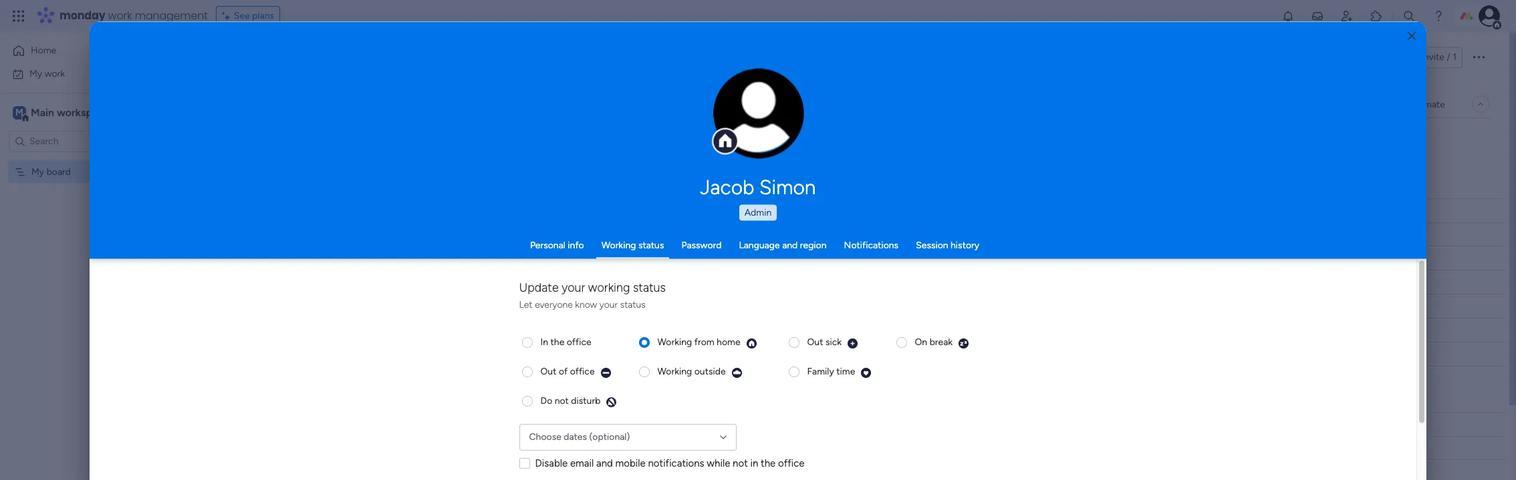 Task type: locate. For each thing, give the bounding box(es) containing it.
invite / 1 button
[[1396, 47, 1463, 68]]

2 column information image from the left
[[698, 419, 709, 430]]

personal info link
[[530, 239, 584, 251]]

management
[[135, 8, 208, 23]]

board
[[47, 166, 71, 177]]

the right "in"
[[551, 337, 564, 348]]

notifications
[[648, 458, 704, 470]]

1 horizontal spatial work
[[108, 8, 132, 23]]

email
[[570, 458, 594, 470]]

1 horizontal spatial column information image
[[698, 419, 709, 430]]

1 horizontal spatial not
[[733, 458, 748, 470]]

not right do
[[555, 395, 569, 407]]

and left region
[[782, 239, 798, 251]]

working up it
[[601, 239, 636, 251]]

0 vertical spatial office
[[567, 337, 591, 348]]

preview image up 'disturb'
[[600, 367, 611, 379]]

home button
[[8, 40, 144, 62]]

0 vertical spatial 1
[[1453, 51, 1457, 63]]

1 vertical spatial the
[[761, 458, 776, 470]]

date
[[670, 419, 688, 430]]

0 horizontal spatial preview image
[[731, 367, 742, 379]]

working for working from home
[[657, 337, 692, 348]]

0 horizontal spatial not
[[555, 395, 569, 407]]

work
[[108, 8, 132, 23], [45, 68, 65, 79]]

and
[[782, 239, 798, 251], [596, 458, 613, 470]]

1 horizontal spatial your
[[600, 299, 618, 310]]

working left the outside
[[657, 366, 692, 377]]

working for working status
[[601, 239, 636, 251]]

1 vertical spatial work
[[45, 68, 65, 79]]

nov 18
[[658, 278, 685, 288]]

2 horizontal spatial preview image
[[958, 338, 969, 349]]

history
[[951, 239, 979, 251]]

1 right project
[[285, 253, 289, 265]]

18
[[676, 278, 685, 288]]

status up nov 17
[[638, 239, 664, 251]]

not
[[553, 229, 569, 241]]

home
[[717, 337, 740, 348]]

preview image for working outside
[[731, 367, 742, 379]]

info
[[568, 239, 584, 251]]

0 horizontal spatial work
[[45, 68, 65, 79]]

jacob
[[700, 175, 754, 199]]

my board list box
[[0, 158, 170, 364]]

my work
[[29, 68, 65, 79]]

monday work management
[[59, 8, 208, 23]]

it
[[600, 253, 606, 264]]

1 vertical spatial 1
[[285, 253, 289, 265]]

working left from
[[657, 337, 692, 348]]

office
[[567, 337, 591, 348], [570, 366, 595, 377], [778, 458, 805, 470]]

0 vertical spatial your
[[562, 280, 585, 295]]

column information image right date
[[698, 419, 709, 430]]

preview image for on break
[[958, 338, 969, 349]]

your down working
[[600, 299, 618, 310]]

work down 'home'
[[45, 68, 65, 79]]

region
[[800, 239, 827, 251]]

0 vertical spatial my
[[29, 68, 42, 79]]

working status
[[601, 239, 664, 251]]

out left of
[[540, 366, 557, 377]]

disturb
[[571, 395, 601, 407]]

working on it
[[550, 253, 606, 264]]

update your working status let everyone know your status
[[519, 280, 666, 310]]

preview image right the outside
[[731, 367, 742, 379]]

your
[[562, 280, 585, 295], [600, 299, 618, 310]]

status left 18
[[633, 280, 666, 295]]

work inside button
[[45, 68, 65, 79]]

let
[[519, 299, 532, 310]]

know
[[575, 299, 597, 310]]

1 column information image from the left
[[605, 419, 616, 430]]

0 vertical spatial out
[[807, 337, 823, 348]]

not started
[[553, 229, 603, 241]]

1 nov from the top
[[658, 254, 674, 264]]

2 nov from the top
[[658, 278, 674, 288]]

working for working on it
[[550, 253, 585, 264]]

preview image
[[847, 338, 858, 349], [958, 338, 969, 349], [731, 367, 742, 379]]

1 horizontal spatial 1
[[1453, 51, 1457, 63]]

sick
[[826, 337, 842, 348]]

1 vertical spatial and
[[596, 458, 613, 470]]

my for my work
[[29, 68, 42, 79]]

office right in
[[778, 458, 805, 470]]

working
[[588, 280, 630, 295]]

0 vertical spatial status
[[638, 239, 664, 251]]

out left the sick
[[807, 337, 823, 348]]

your up stuck
[[562, 280, 585, 295]]

invite
[[1421, 51, 1445, 63]]

not left in
[[733, 458, 748, 470]]

choose
[[529, 432, 561, 443]]

working
[[601, 239, 636, 251], [550, 253, 585, 264], [657, 337, 692, 348], [657, 366, 692, 377]]

column information image up (optional)
[[605, 419, 616, 430]]

choose dates (optional)
[[529, 432, 630, 443]]

office up out of office
[[567, 337, 591, 348]]

jacob simon
[[700, 175, 816, 199]]

0 horizontal spatial out
[[540, 366, 557, 377]]

break
[[930, 337, 953, 348]]

0 horizontal spatial column information image
[[605, 419, 616, 430]]

and right the email
[[596, 458, 613, 470]]

project 1
[[253, 253, 289, 265]]

0 horizontal spatial the
[[551, 337, 564, 348]]

/
[[1447, 51, 1450, 63]]

1 horizontal spatial out
[[807, 337, 823, 348]]

preview image right 'disturb'
[[606, 397, 617, 408]]

1 horizontal spatial the
[[761, 458, 776, 470]]

change profile picture button
[[713, 68, 804, 159]]

select product image
[[12, 9, 25, 23]]

preview image right time
[[861, 367, 872, 379]]

0 vertical spatial work
[[108, 8, 132, 23]]

jacob simon button
[[574, 175, 942, 199]]

nov for nov 17
[[658, 254, 674, 264]]

my
[[29, 68, 42, 79], [31, 166, 44, 177]]

1 vertical spatial out
[[540, 366, 557, 377]]

work for my
[[45, 68, 65, 79]]

update
[[519, 280, 559, 295]]

session history link
[[916, 239, 979, 251]]

not
[[555, 395, 569, 407], [733, 458, 748, 470]]

1 vertical spatial not
[[733, 458, 748, 470]]

column information image
[[605, 419, 616, 430], [698, 419, 709, 430]]

work right monday
[[108, 8, 132, 23]]

preview image
[[746, 338, 757, 349], [600, 367, 611, 379], [861, 367, 872, 379], [606, 397, 617, 408]]

plans
[[252, 10, 274, 21]]

working down 'info'
[[550, 253, 585, 264]]

status down v2 done deadline icon
[[620, 299, 646, 310]]

1 right /
[[1453, 51, 1457, 63]]

the
[[551, 337, 564, 348], [761, 458, 776, 470]]

1 horizontal spatial preview image
[[847, 338, 858, 349]]

password
[[682, 239, 722, 251]]

my down 'home'
[[29, 68, 42, 79]]

1 vertical spatial status
[[633, 280, 666, 295]]

status
[[638, 239, 664, 251], [633, 280, 666, 295], [620, 299, 646, 310]]

my inside "list box"
[[31, 166, 44, 177]]

1 vertical spatial nov
[[658, 278, 674, 288]]

preview image for out of office
[[600, 367, 611, 379]]

out
[[807, 337, 823, 348], [540, 366, 557, 377]]

1 vertical spatial my
[[31, 166, 44, 177]]

working outside
[[657, 366, 726, 377]]

nov left 17
[[658, 254, 674, 264]]

mobile
[[615, 458, 646, 470]]

nov left 18
[[658, 278, 674, 288]]

office right of
[[570, 366, 595, 377]]

1 vertical spatial office
[[570, 366, 595, 377]]

apps image
[[1370, 9, 1383, 23]]

0 vertical spatial nov
[[658, 254, 674, 264]]

preview image right home
[[746, 338, 757, 349]]

due
[[651, 419, 667, 430]]

option
[[0, 160, 170, 162]]

collapse board header image
[[1475, 99, 1486, 110]]

nov
[[658, 254, 674, 264], [658, 278, 674, 288]]

admin
[[745, 207, 772, 218]]

my left board
[[31, 166, 44, 177]]

simon
[[759, 175, 816, 199]]

preview image right break
[[958, 338, 969, 349]]

office for out of office
[[570, 366, 595, 377]]

my inside button
[[29, 68, 42, 79]]

project
[[253, 253, 283, 265]]

invite members image
[[1340, 9, 1354, 23]]

0 vertical spatial not
[[555, 395, 569, 407]]

session
[[916, 239, 948, 251]]

the right in
[[761, 458, 776, 470]]

1 horizontal spatial and
[[782, 239, 798, 251]]

0 horizontal spatial 1
[[285, 253, 289, 265]]

preview image right the sick
[[847, 338, 858, 349]]

office for in the office
[[567, 337, 591, 348]]

everyone
[[535, 299, 573, 310]]

preview image for out sick
[[847, 338, 858, 349]]



Task type: describe. For each thing, give the bounding box(es) containing it.
disable
[[535, 458, 568, 470]]

of
[[559, 366, 568, 377]]

preview image for family time
[[861, 367, 872, 379]]

main
[[31, 106, 54, 119]]

Due date field
[[647, 417, 692, 432]]

session history
[[916, 239, 979, 251]]

language and region link
[[739, 239, 827, 251]]

column information image for due date
[[698, 419, 709, 430]]

see
[[234, 10, 250, 21]]

column information image for status
[[605, 419, 616, 430]]

change profile picture
[[730, 121, 787, 142]]

(optional)
[[589, 432, 630, 443]]

preview image for do not disturb
[[606, 397, 617, 408]]

main workspace
[[31, 106, 110, 119]]

out for out of office
[[540, 366, 557, 377]]

2 vertical spatial office
[[778, 458, 805, 470]]

workspace
[[57, 106, 110, 119]]

my board
[[31, 166, 71, 177]]

started
[[572, 229, 603, 241]]

on
[[915, 337, 927, 348]]

1 inside button
[[1453, 51, 1457, 63]]

out of office
[[540, 366, 595, 377]]

my for my board
[[31, 166, 44, 177]]

in the office
[[540, 337, 591, 348]]

my work button
[[8, 63, 144, 85]]

1 vertical spatial your
[[600, 299, 618, 310]]

disable email and mobile notifications while not in the office
[[535, 458, 805, 470]]

picture
[[745, 132, 772, 142]]

notifications
[[844, 239, 899, 251]]

home
[[31, 45, 56, 56]]

do not disturb
[[540, 395, 601, 407]]

17
[[677, 254, 685, 264]]

see plans
[[234, 10, 274, 21]]

close image
[[1408, 31, 1416, 41]]

done
[[567, 277, 589, 288]]

out for out sick
[[807, 337, 823, 348]]

inbox image
[[1311, 9, 1324, 23]]

automate
[[1403, 99, 1445, 110]]

family
[[807, 366, 834, 377]]

status
[[565, 419, 592, 430]]

working from home
[[657, 337, 740, 348]]

nov for nov 18
[[658, 278, 674, 288]]

notifications link
[[844, 239, 899, 251]]

v2 done deadline image
[[628, 276, 638, 289]]

while
[[707, 458, 730, 470]]

see plans button
[[216, 6, 280, 26]]

from
[[694, 337, 714, 348]]

dates
[[564, 432, 587, 443]]

0 horizontal spatial your
[[562, 280, 585, 295]]

personal
[[530, 239, 565, 251]]

preview image for working from home
[[746, 338, 757, 349]]

help image
[[1432, 9, 1445, 23]]

profile
[[762, 121, 787, 131]]

change
[[730, 121, 760, 131]]

nov 17
[[658, 254, 685, 264]]

0 vertical spatial and
[[782, 239, 798, 251]]

2 vertical spatial status
[[620, 299, 646, 310]]

workspace selection element
[[13, 105, 112, 122]]

language
[[739, 239, 780, 251]]

Search in workspace field
[[28, 134, 112, 149]]

language and region
[[739, 239, 827, 251]]

m
[[15, 107, 23, 118]]

family time
[[807, 366, 855, 377]]

jacob simon image
[[1479, 5, 1500, 27]]

time
[[836, 366, 855, 377]]

0 vertical spatial the
[[551, 337, 564, 348]]

in
[[750, 458, 758, 470]]

do
[[540, 395, 552, 407]]

in
[[540, 337, 548, 348]]

0 horizontal spatial and
[[596, 458, 613, 470]]

work for monday
[[108, 8, 132, 23]]

search everything image
[[1403, 9, 1416, 23]]

invite / 1
[[1421, 51, 1457, 63]]

working status link
[[601, 239, 664, 251]]

personal info
[[530, 239, 584, 251]]

outside
[[694, 366, 726, 377]]

due date
[[651, 419, 688, 430]]

notifications image
[[1282, 9, 1295, 23]]

working for working outside
[[657, 366, 692, 377]]

on
[[587, 253, 598, 264]]

workspace image
[[13, 105, 26, 120]]

monday
[[59, 8, 105, 23]]

on break
[[915, 337, 953, 348]]

password link
[[682, 239, 722, 251]]

out sick
[[807, 337, 842, 348]]

Status field
[[561, 417, 595, 432]]



Task type: vqa. For each thing, say whether or not it's contained in the screenshot.
it on the left bottom of the page
yes



